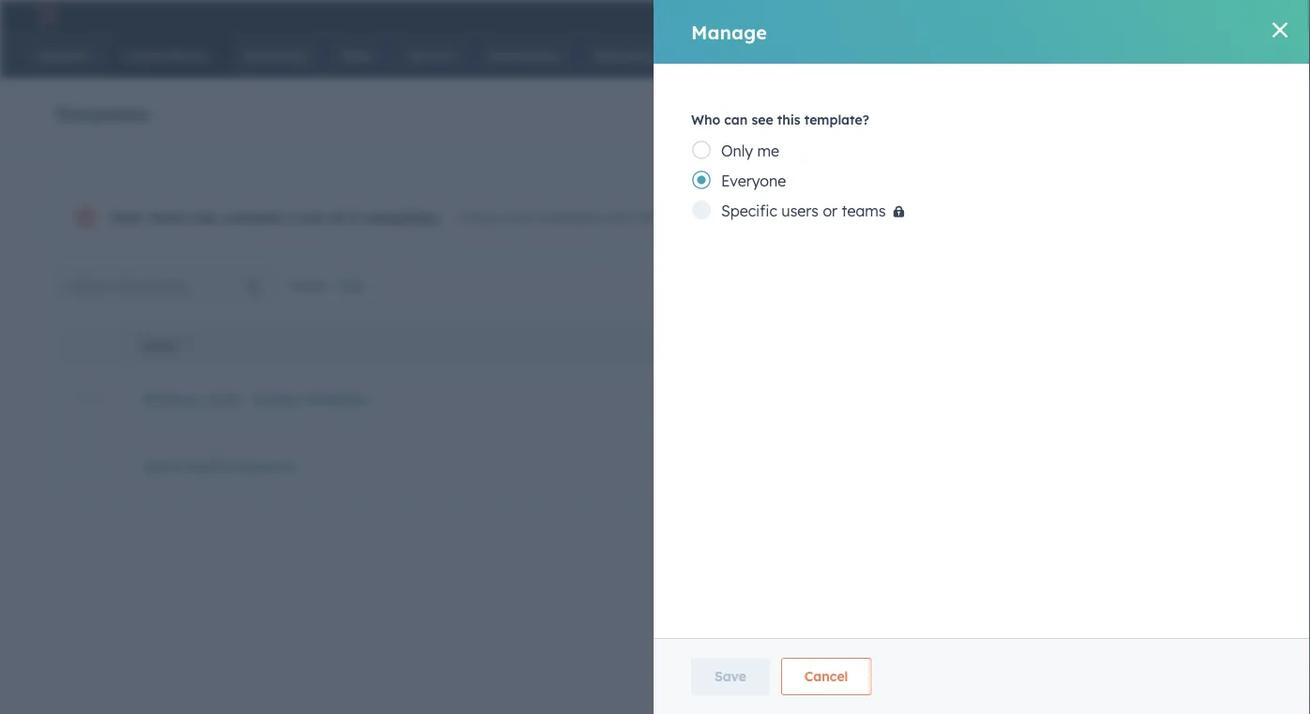 Task type: locate. For each thing, give the bounding box(es) containing it.
2 of 5 created
[[834, 106, 919, 122]]

notifications image
[[1165, 8, 1182, 25]]

any button
[[338, 267, 390, 305]]

ascending sort. press to sort descending. image
[[183, 339, 190, 352]]

of right this
[[844, 106, 857, 122]]

only me
[[721, 142, 780, 160]]

bob builder image
[[1205, 7, 1222, 23]]

1 horizontal spatial 5
[[861, 106, 868, 122]]

2 left out
[[287, 208, 295, 227]]

menu
[[947, 0, 1288, 30]]

everyone
[[721, 172, 786, 190]]

hubspot image
[[34, 4, 56, 26]]

teams
[[842, 202, 886, 220]]

apple button
[[1193, 0, 1286, 30]]

created
[[872, 106, 919, 122], [224, 208, 282, 227]]

resource
[[237, 459, 297, 475]]

5 inside templates banner
[[861, 106, 868, 122]]

1 vertical spatial 5
[[350, 208, 359, 227]]

out
[[300, 208, 325, 227]]

save button
[[691, 659, 770, 696]]

5
[[861, 106, 868, 122], [350, 208, 359, 227]]

settings image
[[1134, 8, 1151, 25]]

2 right this
[[834, 106, 841, 122]]

of inside templates banner
[[844, 106, 857, 122]]

of right out
[[330, 208, 345, 227]]

1 vertical spatial of
[[330, 208, 345, 227]]

menu item
[[1046, 0, 1050, 30]]

with
[[605, 209, 631, 226]]

manage
[[691, 20, 767, 44]]

0 horizontal spatial 2
[[287, 208, 295, 227]]

2
[[834, 106, 841, 122], [287, 208, 295, 227]]

templates.
[[363, 208, 443, 227]]

created inside templates banner
[[872, 106, 919, 122]]

specific
[[721, 202, 778, 220]]

0 horizontal spatial 5
[[350, 208, 359, 227]]

me
[[757, 142, 780, 160]]

search button
[[1262, 39, 1294, 71]]

more
[[504, 209, 536, 226]]

1 horizontal spatial 2
[[834, 106, 841, 122]]

upgrade
[[980, 9, 1033, 24]]

0 vertical spatial created
[[872, 106, 919, 122]]

0 vertical spatial 2
[[834, 106, 841, 122]]

share helpful resource link
[[144, 459, 297, 475]]

created right has
[[224, 208, 282, 227]]

of
[[844, 106, 857, 122], [330, 208, 345, 227]]

hubspot link
[[23, 4, 70, 26]]

this
[[778, 112, 801, 128]]

1 horizontal spatial of
[[844, 106, 857, 122]]

template?
[[805, 112, 870, 128]]

search image
[[1271, 49, 1284, 62]]

1 horizontal spatial created
[[872, 106, 919, 122]]

created for has
[[224, 208, 282, 227]]

1 vertical spatial 2
[[287, 208, 295, 227]]

5 right this
[[861, 106, 868, 122]]

1 vertical spatial created
[[224, 208, 282, 227]]

5 right out
[[350, 208, 359, 227]]

who
[[691, 112, 721, 128]]

0 vertical spatial of
[[844, 106, 857, 122]]

0 horizontal spatial of
[[330, 208, 345, 227]]

share
[[144, 459, 182, 475]]

0 vertical spatial 5
[[861, 106, 868, 122]]

created right template?
[[872, 106, 919, 122]]

name button
[[121, 324, 805, 365]]

notifications button
[[1158, 0, 1190, 30]]

crm
[[634, 209, 663, 226]]

your team has created 2 out of 5 templates.
[[108, 208, 443, 227]]

0 horizontal spatial created
[[224, 208, 282, 227]]

created for 5
[[872, 106, 919, 122]]

name
[[144, 340, 177, 354]]



Task type: describe. For each thing, give the bounding box(es) containing it.
any
[[339, 278, 365, 294]]

only
[[721, 142, 753, 160]]

breakup email - sample template
[[144, 391, 367, 407]]

share helpful resource
[[144, 459, 297, 475]]

sample
[[253, 391, 303, 407]]

breakup
[[144, 391, 199, 407]]

ascending sort. press to sort descending. element
[[183, 339, 190, 355]]

team
[[148, 208, 187, 227]]

templates banner
[[55, 94, 1256, 129]]

upgrade image
[[960, 8, 977, 25]]

users
[[782, 202, 819, 220]]

who can see this template?
[[691, 112, 870, 128]]

unlock more templates with crm suite starter.
[[458, 209, 746, 226]]

-
[[244, 391, 249, 407]]

save
[[715, 669, 747, 685]]

menu containing apple
[[947, 0, 1288, 30]]

starter.
[[702, 209, 746, 226]]

cancel
[[805, 669, 848, 685]]

templates
[[539, 209, 601, 226]]

marketplaces button
[[1052, 0, 1091, 30]]

email
[[203, 391, 240, 407]]

marketplaces image
[[1063, 8, 1080, 25]]

specific users or teams
[[721, 202, 886, 220]]

manage dialog
[[654, 0, 1311, 715]]

has
[[192, 208, 219, 227]]

can
[[725, 112, 748, 128]]

or
[[823, 202, 838, 220]]

unlock
[[458, 209, 500, 226]]

close image
[[1273, 23, 1288, 38]]

help button
[[1095, 0, 1127, 30]]

owner:
[[288, 278, 331, 294]]

suite
[[667, 209, 698, 226]]

see
[[752, 112, 774, 128]]

who can see this template? element
[[691, 135, 1273, 225]]

apple
[[1225, 7, 1258, 23]]

settings link
[[1130, 5, 1154, 25]]

helpful
[[186, 459, 233, 475]]

template
[[307, 391, 367, 407]]

Search search field
[[55, 267, 276, 305]]

templates
[[55, 102, 151, 125]]

cancel button
[[781, 659, 872, 696]]

help image
[[1102, 8, 1119, 25]]

2 inside templates banner
[[834, 106, 841, 122]]

Search HubSpot search field
[[1047, 39, 1277, 71]]

your
[[108, 208, 144, 227]]

breakup email - sample template link
[[144, 391, 367, 407]]



Task type: vqa. For each thing, say whether or not it's contained in the screenshot.
Who
yes



